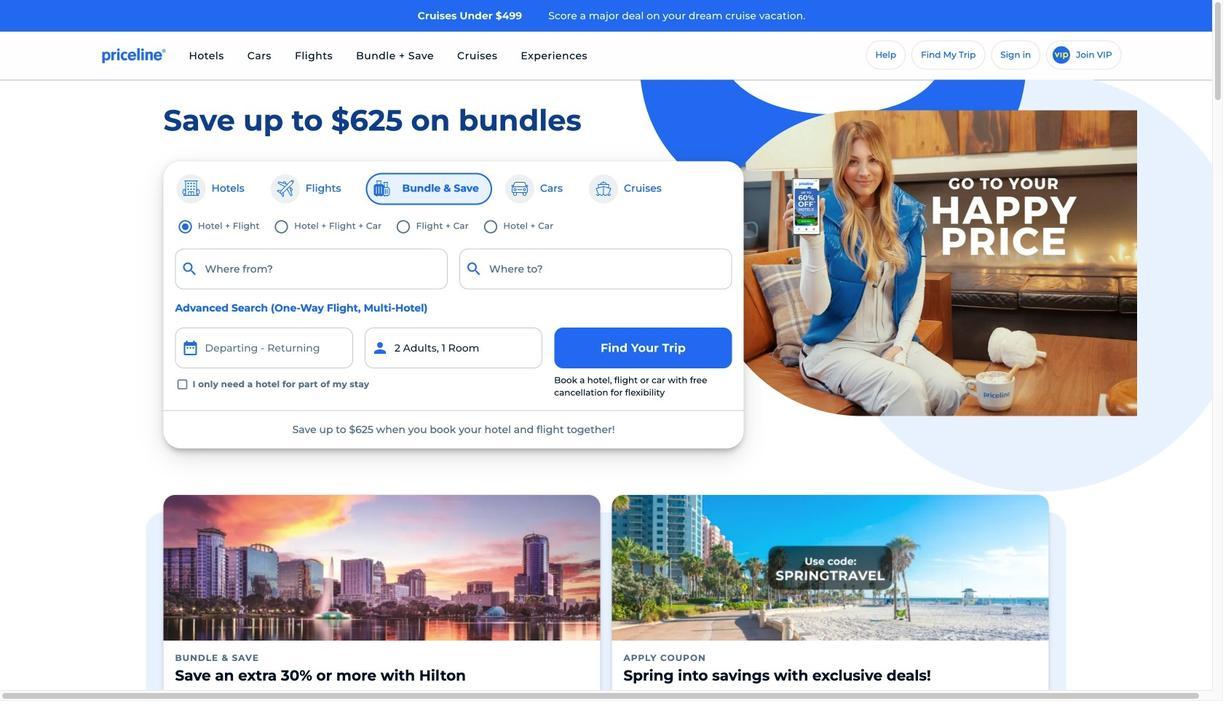 Task type: describe. For each thing, give the bounding box(es) containing it.
none field where to?
[[460, 249, 732, 290]]

types of travel tab list
[[175, 173, 732, 205]]

priceline.com home image
[[102, 48, 166, 64]]

Where to? field
[[460, 249, 732, 290]]



Task type: vqa. For each thing, say whether or not it's contained in the screenshot.
"Button"
yes



Task type: locate. For each thing, give the bounding box(es) containing it.
None field
[[175, 249, 448, 290], [460, 249, 732, 290]]

1 none field from the left
[[175, 249, 448, 290]]

none field where from?
[[175, 249, 448, 290]]

None button
[[175, 328, 353, 369]]

vip badge icon image
[[1053, 46, 1071, 64]]

Where from? field
[[175, 249, 448, 290]]

0 horizontal spatial none field
[[175, 249, 448, 290]]

2 none field from the left
[[460, 249, 732, 290]]

1 horizontal spatial none field
[[460, 249, 732, 290]]



